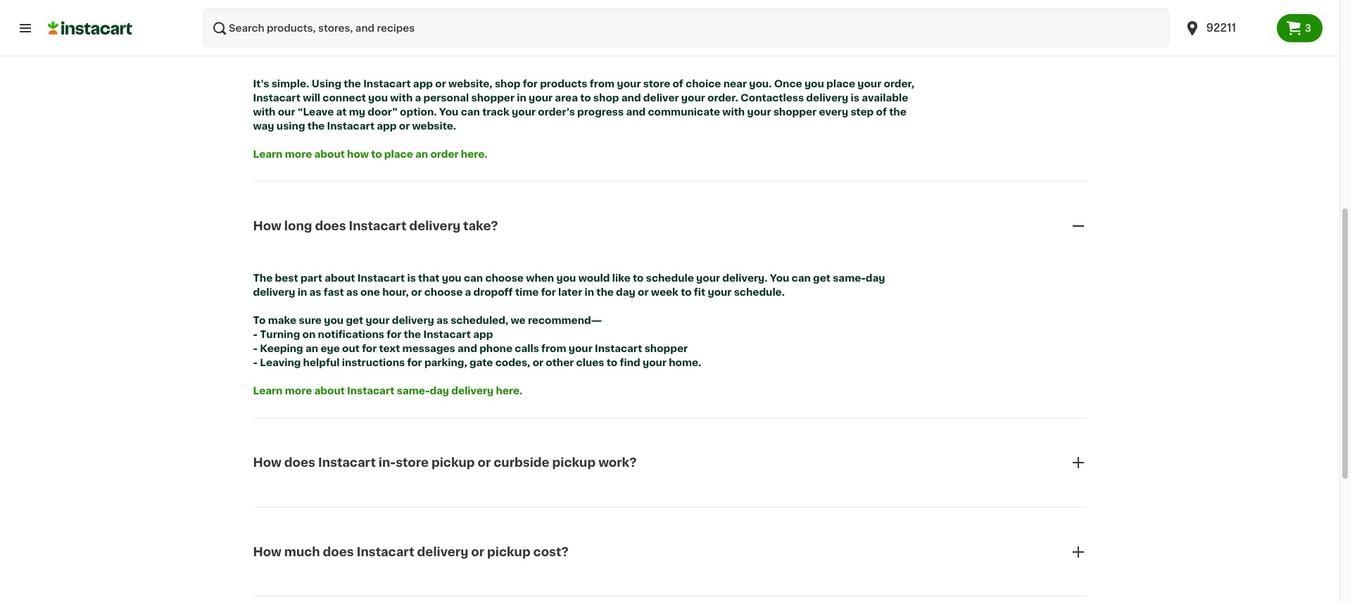 Task type: locate. For each thing, give the bounding box(es) containing it.
take?
[[464, 220, 498, 231]]

pickup right in-
[[432, 457, 475, 468]]

2 vertical spatial shopper
[[645, 344, 688, 354]]

3
[[1306, 23, 1312, 33]]

0 vertical spatial is
[[851, 93, 860, 103]]

0 vertical spatial get
[[814, 274, 831, 283]]

can up the 'dropoff'
[[464, 274, 483, 283]]

about inside the "the best part about instacart is that you can choose when you would like to schedule your delivery. you can get same-day delivery in as fast as one hour, or choose a dropoff time for later in the day or week to fit your schedule."
[[325, 274, 355, 283]]

choose down that at left
[[424, 288, 463, 297]]

- left keeping
[[253, 344, 258, 354]]

0 horizontal spatial an
[[306, 344, 318, 354]]

for inside the "the best part about instacart is that you can choose when you would like to schedule your delivery. you can get same-day delivery in as fast as one hour, or choose a dropoff time for later in the day or week to fit your schedule."
[[541, 288, 556, 297]]

1 horizontal spatial place
[[827, 79, 856, 89]]

here. right order in the top of the page
[[461, 149, 488, 159]]

app up personal
[[413, 79, 433, 89]]

instacart logo image
[[48, 20, 132, 37]]

0 horizontal spatial with
[[253, 107, 276, 117]]

2 horizontal spatial with
[[723, 107, 745, 117]]

None search field
[[203, 8, 1170, 48]]

shopper down contactless on the top right
[[774, 107, 817, 117]]

3 - from the top
[[253, 358, 258, 368]]

1 vertical spatial is
[[407, 274, 416, 283]]

0 horizontal spatial you
[[439, 107, 459, 117]]

how
[[347, 149, 369, 159]]

choose up the 'dropoff'
[[486, 274, 524, 283]]

your up the progress
[[617, 79, 641, 89]]

1 horizontal spatial a
[[465, 288, 471, 297]]

2 horizontal spatial as
[[437, 316, 449, 326]]

or inside how does instacart in-store pickup or curbside pickup work? dropdown button
[[478, 457, 491, 468]]

0 horizontal spatial app
[[377, 121, 397, 131]]

other
[[546, 358, 574, 368]]

work?
[[499, 26, 538, 37], [599, 457, 637, 468]]

0 horizontal spatial here.
[[461, 149, 488, 159]]

shop up track
[[495, 79, 521, 89]]

1 vertical spatial place
[[384, 149, 413, 159]]

from up the progress
[[590, 79, 615, 89]]

1 vertical spatial about
[[325, 274, 355, 283]]

personal
[[424, 93, 469, 103]]

1 vertical spatial you
[[770, 274, 790, 283]]

how for how does instacart in-store pickup or curbside pickup work?
[[253, 457, 282, 468]]

deliver
[[644, 93, 679, 103]]

with
[[390, 93, 413, 103], [253, 107, 276, 117], [723, 107, 745, 117]]

0 vertical spatial shop
[[495, 79, 521, 89]]

1 horizontal spatial is
[[851, 93, 860, 103]]

for left the products
[[523, 79, 538, 89]]

0 horizontal spatial get
[[346, 316, 364, 326]]

the inside the "the best part about instacart is that you can choose when you would like to schedule your delivery. you can get same-day delivery in as fast as one hour, or choose a dropoff time for later in the day or week to fit your schedule."
[[597, 288, 614, 297]]

1 vertical spatial store
[[396, 457, 429, 468]]

day
[[419, 26, 442, 37], [866, 274, 886, 283], [616, 288, 636, 297], [430, 386, 449, 396]]

3 how from the top
[[253, 457, 282, 468]]

your right track
[[512, 107, 536, 117]]

0 vertical spatial choose
[[486, 274, 524, 283]]

door"
[[368, 107, 398, 117]]

to right the like
[[633, 274, 644, 283]]

hour,
[[383, 288, 409, 297]]

step
[[851, 107, 874, 117]]

0 horizontal spatial work?
[[499, 26, 538, 37]]

0 vertical spatial here.
[[461, 149, 488, 159]]

on
[[303, 330, 316, 340]]

1 horizontal spatial you
[[770, 274, 790, 283]]

pickup left cost?
[[487, 546, 531, 557]]

your down contactless on the top right
[[748, 107, 772, 117]]

you inside it's simple. using the instacart app or website, shop for products from your store of choice near you. once you place your order, instacart will connect you with a personal shopper in your area to shop and deliver your order. contactless delivery is available with our "leave at my door" option. you can track your order's progress and communicate with your shopper every step of the way using the instacart app or website.
[[439, 107, 459, 117]]

messages
[[403, 344, 456, 354]]

a up 'option.'
[[415, 93, 421, 103]]

here. down codes,
[[496, 386, 523, 396]]

for down when in the left of the page
[[541, 288, 556, 297]]

learn more about instacart same-day delivery here.
[[253, 386, 523, 396]]

1 horizontal spatial work?
[[599, 457, 637, 468]]

0 vertical spatial learn
[[253, 149, 283, 159]]

1 vertical spatial work?
[[599, 457, 637, 468]]

about down helpful
[[314, 386, 345, 396]]

here.
[[461, 149, 488, 159], [496, 386, 523, 396]]

to right area
[[580, 93, 591, 103]]

1 vertical spatial a
[[465, 288, 471, 297]]

you up "later"
[[557, 274, 576, 283]]

learn
[[253, 149, 283, 159], [253, 386, 283, 396]]

to
[[580, 93, 591, 103], [371, 149, 382, 159], [633, 274, 644, 283], [681, 288, 692, 297], [607, 358, 618, 368]]

when
[[526, 274, 554, 283]]

for inside it's simple. using the instacart app or website, shop for products from your store of choice near you. once you place your order, instacart will connect you with a personal shopper in your area to shop and deliver your order. contactless delivery is available with our "leave at my door" option. you can track your order's progress and communicate with your shopper every step of the way using the instacart app or website.
[[523, 79, 538, 89]]

1 vertical spatial shop
[[594, 93, 619, 103]]

from
[[590, 79, 615, 89], [542, 344, 567, 354]]

shopper up "home."
[[645, 344, 688, 354]]

and left deliver
[[622, 93, 641, 103]]

0 vertical spatial a
[[415, 93, 421, 103]]

place right how
[[384, 149, 413, 159]]

1 vertical spatial and
[[626, 107, 646, 117]]

as down part
[[310, 288, 322, 297]]

- down to
[[253, 330, 258, 340]]

1 horizontal spatial here.
[[496, 386, 523, 396]]

app down scheduled,
[[473, 330, 493, 340]]

more down using
[[285, 149, 312, 159]]

shopper inside 'to make sure you get your delivery as scheduled, we recommend— - turning on notifications for the instacart app - keeping an eye out for text messages and phone calls from your instacart shopper - leaving helpful instructions for parking, gate codes, or other clues to find your home.'
[[645, 344, 688, 354]]

instacart inside dropdown button
[[349, 220, 407, 231]]

0 vertical spatial about
[[314, 149, 345, 159]]

area
[[555, 93, 578, 103]]

the down would
[[597, 288, 614, 297]]

2 vertical spatial app
[[473, 330, 493, 340]]

an left order in the top of the page
[[416, 149, 428, 159]]

or inside how much does instacart delivery or pickup cost? dropdown button
[[471, 546, 485, 557]]

store
[[644, 79, 671, 89], [396, 457, 429, 468]]

0 vertical spatial an
[[416, 149, 428, 159]]

one
[[361, 288, 380, 297]]

an
[[416, 149, 428, 159], [306, 344, 318, 354]]

0 horizontal spatial of
[[673, 79, 684, 89]]

2 vertical spatial -
[[253, 358, 258, 368]]

about for how
[[314, 149, 345, 159]]

0 vertical spatial place
[[827, 79, 856, 89]]

as left one
[[346, 288, 358, 297]]

can
[[461, 107, 480, 117], [464, 274, 483, 283], [792, 274, 811, 283]]

fit
[[694, 288, 706, 297]]

0 vertical spatial -
[[253, 330, 258, 340]]

is inside it's simple. using the instacart app or website, shop for products from your store of choice near you. once you place your order, instacart will connect you with a personal shopper in your area to shop and deliver your order. contactless delivery is available with our "leave at my door" option. you can track your order's progress and communicate with your shopper every step of the way using the instacart app or website.
[[851, 93, 860, 103]]

0 vertical spatial more
[[285, 149, 312, 159]]

scheduled,
[[451, 316, 509, 326]]

we
[[511, 316, 526, 326]]

at
[[336, 107, 347, 117]]

instacart
[[318, 26, 376, 37], [364, 79, 411, 89], [253, 93, 301, 103], [327, 121, 375, 131], [349, 220, 407, 231], [358, 274, 405, 283], [424, 330, 471, 340], [595, 344, 643, 354], [347, 386, 395, 396], [318, 457, 376, 468], [357, 546, 415, 557]]

how does instacart same-day delivery work?
[[253, 26, 538, 37]]

our
[[278, 107, 295, 117]]

a inside the "the best part about instacart is that you can choose when you would like to schedule your delivery. you can get same-day delivery in as fast as one hour, or choose a dropoff time for later in the day or week to fit your schedule."
[[465, 288, 471, 297]]

with up way
[[253, 107, 276, 117]]

your down one
[[366, 316, 390, 326]]

1 vertical spatial shopper
[[774, 107, 817, 117]]

learn for learn more about how to place an order here.
[[253, 149, 283, 159]]

1 vertical spatial same-
[[833, 274, 866, 283]]

calls
[[515, 344, 539, 354]]

more down leaving at the bottom of page
[[285, 386, 312, 396]]

app down door"
[[377, 121, 397, 131]]

and
[[622, 93, 641, 103], [626, 107, 646, 117], [458, 344, 477, 354]]

does
[[284, 26, 316, 37], [315, 220, 346, 231], [284, 457, 316, 468], [323, 546, 354, 557]]

of up deliver
[[673, 79, 684, 89]]

in-
[[379, 457, 396, 468]]

2 horizontal spatial app
[[473, 330, 493, 340]]

the down available
[[890, 107, 907, 117]]

2 vertical spatial about
[[314, 386, 345, 396]]

phone
[[480, 344, 513, 354]]

store inside dropdown button
[[396, 457, 429, 468]]

in
[[517, 93, 527, 103], [298, 288, 307, 297], [585, 288, 594, 297]]

that
[[418, 274, 440, 283]]

pickup
[[432, 457, 475, 468], [553, 457, 596, 468], [487, 546, 531, 557]]

sure
[[299, 316, 322, 326]]

1 horizontal spatial in
[[517, 93, 527, 103]]

4 how from the top
[[253, 546, 282, 557]]

you up schedule.
[[770, 274, 790, 283]]

the
[[344, 79, 361, 89], [890, 107, 907, 117], [308, 121, 325, 131], [597, 288, 614, 297], [404, 330, 421, 340]]

can left track
[[461, 107, 480, 117]]

more for learn more about instacart same-day delivery here.
[[285, 386, 312, 396]]

your up clues
[[569, 344, 593, 354]]

fast
[[324, 288, 344, 297]]

as
[[310, 288, 322, 297], [346, 288, 358, 297], [437, 316, 449, 326]]

1 vertical spatial of
[[877, 107, 887, 117]]

your right fit on the right top of the page
[[708, 288, 732, 297]]

2 horizontal spatial pickup
[[553, 457, 596, 468]]

2 vertical spatial and
[[458, 344, 477, 354]]

with up 'option.'
[[390, 93, 413, 103]]

a left the 'dropoff'
[[465, 288, 471, 297]]

your up communicate
[[682, 93, 706, 103]]

1 horizontal spatial as
[[346, 288, 358, 297]]

1 vertical spatial choose
[[424, 288, 463, 297]]

0 horizontal spatial from
[[542, 344, 567, 354]]

0 vertical spatial from
[[590, 79, 615, 89]]

of
[[673, 79, 684, 89], [877, 107, 887, 117]]

get
[[814, 274, 831, 283], [346, 316, 364, 326]]

you inside 'to make sure you get your delivery as scheduled, we recommend— - turning on notifications for the instacart app - keeping an eye out for text messages and phone calls from your instacart shopper - leaving helpful instructions for parking, gate codes, or other clues to find your home.'
[[324, 316, 344, 326]]

cost?
[[534, 546, 569, 557]]

1 horizontal spatial get
[[814, 274, 831, 283]]

pickup right curbside
[[553, 457, 596, 468]]

delivery inside the "the best part about instacart is that you can choose when you would like to schedule your delivery. you can get same-day delivery in as fast as one hour, or choose a dropoff time for later in the day or week to fit your schedule."
[[253, 288, 295, 297]]

1 horizontal spatial store
[[644, 79, 671, 89]]

2 how from the top
[[253, 220, 282, 231]]

you right that at left
[[442, 274, 462, 283]]

1 how from the top
[[253, 26, 282, 37]]

0 horizontal spatial is
[[407, 274, 416, 283]]

0 vertical spatial app
[[413, 79, 433, 89]]

you up notifications
[[324, 316, 344, 326]]

1 vertical spatial an
[[306, 344, 318, 354]]

an down on
[[306, 344, 318, 354]]

0 vertical spatial you
[[439, 107, 459, 117]]

1 vertical spatial get
[[346, 316, 364, 326]]

0 vertical spatial shopper
[[472, 93, 515, 103]]

delivery.
[[723, 274, 768, 283]]

get inside 'to make sure you get your delivery as scheduled, we recommend— - turning on notifications for the instacart app - keeping an eye out for text messages and phone calls from your instacart shopper - leaving helpful instructions for parking, gate codes, or other clues to find your home.'
[[346, 316, 364, 326]]

1 learn from the top
[[253, 149, 283, 159]]

your right find
[[643, 358, 667, 368]]

same-
[[379, 26, 419, 37], [833, 274, 866, 283], [397, 386, 430, 396]]

1 vertical spatial more
[[285, 386, 312, 396]]

1 vertical spatial -
[[253, 344, 258, 354]]

1 horizontal spatial with
[[390, 93, 413, 103]]

and inside 'to make sure you get your delivery as scheduled, we recommend— - turning on notifications for the instacart app - keeping an eye out for text messages and phone calls from your instacart shopper - leaving helpful instructions for parking, gate codes, or other clues to find your home.'
[[458, 344, 477, 354]]

you
[[439, 107, 459, 117], [770, 274, 790, 283]]

same- inside dropdown button
[[379, 26, 419, 37]]

as up messages
[[437, 316, 449, 326]]

to inside 'to make sure you get your delivery as scheduled, we recommend— - turning on notifications for the instacart app - keeping an eye out for text messages and phone calls from your instacart shopper - leaving helpful instructions for parking, gate codes, or other clues to find your home.'
[[607, 358, 618, 368]]

0 horizontal spatial pickup
[[432, 457, 475, 468]]

is left that at left
[[407, 274, 416, 283]]

how long does instacart delivery take?
[[253, 220, 498, 231]]

the up messages
[[404, 330, 421, 340]]

- left leaving at the bottom of page
[[253, 358, 258, 368]]

1 more from the top
[[285, 149, 312, 159]]

1 vertical spatial from
[[542, 344, 567, 354]]

you
[[805, 79, 825, 89], [368, 93, 388, 103], [442, 274, 462, 283], [557, 274, 576, 283], [324, 316, 344, 326]]

how for how long does instacart delivery take?
[[253, 220, 282, 231]]

0 horizontal spatial a
[[415, 93, 421, 103]]

shopper up track
[[472, 93, 515, 103]]

1 vertical spatial app
[[377, 121, 397, 131]]

home.
[[669, 358, 702, 368]]

later
[[559, 288, 583, 297]]

delivery
[[445, 26, 496, 37], [807, 93, 849, 103], [409, 220, 461, 231], [253, 288, 295, 297], [392, 316, 434, 326], [452, 386, 494, 396], [417, 546, 469, 557]]

helpful
[[303, 358, 340, 368]]

like
[[613, 274, 631, 283]]

2 more from the top
[[285, 386, 312, 396]]

you down personal
[[439, 107, 459, 117]]

with down order.
[[723, 107, 745, 117]]

place inside it's simple. using the instacart app or website, shop for products from your store of choice near you. once you place your order, instacart will connect you with a personal shopper in your area to shop and deliver your order. contactless delivery is available with our "leave at my door" option. you can track your order's progress and communicate with your shopper every step of the way using the instacart app or website.
[[827, 79, 856, 89]]

0 horizontal spatial place
[[384, 149, 413, 159]]

can right delivery.
[[792, 274, 811, 283]]

-
[[253, 330, 258, 340], [253, 344, 258, 354], [253, 358, 258, 368]]

connect
[[323, 93, 366, 103]]

0 horizontal spatial store
[[396, 457, 429, 468]]

shop up the progress
[[594, 93, 619, 103]]

shopper
[[472, 93, 515, 103], [774, 107, 817, 117], [645, 344, 688, 354]]

in down part
[[298, 288, 307, 297]]

1 horizontal spatial from
[[590, 79, 615, 89]]

about up fast on the left top of page
[[325, 274, 355, 283]]

2 vertical spatial same-
[[397, 386, 430, 396]]

how inside dropdown button
[[253, 220, 282, 231]]

order,
[[884, 79, 915, 89]]

about for instacart
[[314, 386, 345, 396]]

and down deliver
[[626, 107, 646, 117]]

from inside 'to make sure you get your delivery as scheduled, we recommend— - turning on notifications for the instacart app - keeping an eye out for text messages and phone calls from your instacart shopper - leaving helpful instructions for parking, gate codes, or other clues to find your home.'
[[542, 344, 567, 354]]

is
[[851, 93, 860, 103], [407, 274, 416, 283]]

in left area
[[517, 93, 527, 103]]

1 vertical spatial learn
[[253, 386, 283, 396]]

0 vertical spatial same-
[[379, 26, 419, 37]]

1 horizontal spatial shopper
[[645, 344, 688, 354]]

is up step
[[851, 93, 860, 103]]

of down available
[[877, 107, 887, 117]]

0 vertical spatial store
[[644, 79, 671, 89]]

and up gate
[[458, 344, 477, 354]]

learn down way
[[253, 149, 283, 159]]

place up 'every'
[[827, 79, 856, 89]]

in down would
[[585, 288, 594, 297]]

how for how much does instacart delivery or pickup cost?
[[253, 546, 282, 557]]

about left how
[[314, 149, 345, 159]]

from up the other
[[542, 344, 567, 354]]

to
[[253, 316, 266, 326]]

2 horizontal spatial in
[[585, 288, 594, 297]]

1 horizontal spatial pickup
[[487, 546, 531, 557]]

place
[[827, 79, 856, 89], [384, 149, 413, 159]]

how does instacart in-store pickup or curbside pickup work?
[[253, 457, 637, 468]]

2 learn from the top
[[253, 386, 283, 396]]

learn down leaving at the bottom of page
[[253, 386, 283, 396]]

make
[[268, 316, 297, 326]]

choose
[[486, 274, 524, 283], [424, 288, 463, 297]]

notifications
[[318, 330, 385, 340]]

to left find
[[607, 358, 618, 368]]

1 - from the top
[[253, 330, 258, 340]]



Task type: vqa. For each thing, say whether or not it's contained in the screenshot.
Learn more about how to place an order here. Learn
yes



Task type: describe. For each thing, give the bounding box(es) containing it.
delivery inside it's simple. using the instacart app or website, shop for products from your store of choice near you. once you place your order, instacart will connect you with a personal shopper in your area to shop and deliver your order. contactless delivery is available with our "leave at my door" option. you can track your order's progress and communicate with your shopper every step of the way using the instacart app or website.
[[807, 93, 849, 103]]

once
[[774, 79, 803, 89]]

get inside the "the best part about instacart is that you can choose when you would like to schedule your delivery. you can get same-day delivery in as fast as one hour, or choose a dropoff time for later in the day or week to fit your schedule."
[[814, 274, 831, 283]]

contactless
[[741, 93, 804, 103]]

1 horizontal spatial choose
[[486, 274, 524, 283]]

delivery inside 'to make sure you get your delivery as scheduled, we recommend— - turning on notifications for the instacart app - keeping an eye out for text messages and phone calls from your instacart shopper - leaving helpful instructions for parking, gate codes, or other clues to find your home.'
[[392, 316, 434, 326]]

using
[[312, 79, 342, 89]]

2 - from the top
[[253, 344, 258, 354]]

schedule.
[[734, 288, 785, 297]]

leaving
[[260, 358, 301, 368]]

progress
[[578, 107, 624, 117]]

1 vertical spatial here.
[[496, 386, 523, 396]]

way
[[253, 121, 274, 131]]

option.
[[400, 107, 437, 117]]

find
[[620, 358, 641, 368]]

in inside it's simple. using the instacart app or website, shop for products from your store of choice near you. once you place your order, instacart will connect you with a personal shopper in your area to shop and deliver your order. contactless delivery is available with our "leave at my door" option. you can track your order's progress and communicate with your shopper every step of the way using the instacart app or website.
[[517, 93, 527, 103]]

gate
[[470, 358, 493, 368]]

same- inside the "the best part about instacart is that you can choose when you would like to schedule your delivery. you can get same-day delivery in as fast as one hour, or choose a dropoff time for later in the day or week to fit your schedule."
[[833, 274, 866, 283]]

using
[[277, 121, 305, 131]]

0 horizontal spatial as
[[310, 288, 322, 297]]

from inside it's simple. using the instacart app or website, shop for products from your store of choice near you. once you place your order, instacart will connect you with a personal shopper in your area to shop and deliver your order. contactless delivery is available with our "leave at my door" option. you can track your order's progress and communicate with your shopper every step of the way using the instacart app or website.
[[590, 79, 615, 89]]

products
[[540, 79, 588, 89]]

for down messages
[[407, 358, 422, 368]]

learn more about how to place an order here.
[[253, 149, 488, 159]]

1 horizontal spatial app
[[413, 79, 433, 89]]

to left fit on the right top of the page
[[681, 288, 692, 297]]

week
[[651, 288, 679, 297]]

your up available
[[858, 79, 882, 89]]

dropoff
[[474, 288, 513, 297]]

0 horizontal spatial choose
[[424, 288, 463, 297]]

it's simple. using the instacart app or website, shop for products from your store of choice near you. once you place your order, instacart will connect you with a personal shopper in your area to shop and deliver your order. contactless delivery is available with our "leave at my door" option. you can track your order's progress and communicate with your shopper every step of the way using the instacart app or website.
[[253, 79, 917, 131]]

parking,
[[425, 358, 467, 368]]

to inside it's simple. using the instacart app or website, shop for products from your store of choice near you. once you place your order, instacart will connect you with a personal shopper in your area to shop and deliver your order. contactless delivery is available with our "leave at my door" option. you can track your order's progress and communicate with your shopper every step of the way using the instacart app or website.
[[580, 93, 591, 103]]

learn more about how to place an order here. link
[[253, 149, 488, 159]]

learn for learn more about instacart same-day delivery here.
[[253, 386, 283, 396]]

eye
[[321, 344, 340, 354]]

Search field
[[203, 8, 1170, 48]]

delivery inside dropdown button
[[409, 220, 461, 231]]

92211 button
[[1184, 8, 1269, 48]]

near
[[724, 79, 747, 89]]

out
[[342, 344, 360, 354]]

simple.
[[272, 79, 309, 89]]

much
[[284, 546, 320, 557]]

a inside it's simple. using the instacart app or website, shop for products from your store of choice near you. once you place your order, instacart will connect you with a personal shopper in your area to shop and deliver your order. contactless delivery is available with our "leave at my door" option. you can track your order's progress and communicate with your shopper every step of the way using the instacart app or website.
[[415, 93, 421, 103]]

recommend—
[[528, 316, 602, 326]]

my
[[349, 107, 366, 117]]

the down "leave
[[308, 121, 325, 131]]

for up the text
[[387, 330, 402, 340]]

how does instacart same-day delivery work? button
[[253, 6, 1087, 57]]

turning
[[260, 330, 300, 340]]

0 vertical spatial and
[[622, 93, 641, 103]]

does inside dropdown button
[[315, 220, 346, 231]]

how long does instacart delivery take? button
[[253, 200, 1087, 251]]

more for learn more about how to place an order here.
[[285, 149, 312, 159]]

92211 button
[[1176, 8, 1277, 48]]

order.
[[708, 93, 739, 103]]

0 vertical spatial work?
[[499, 26, 538, 37]]

communicate
[[648, 107, 721, 117]]

order's
[[538, 107, 575, 117]]

for up the 'instructions'
[[362, 344, 377, 354]]

how does instacart in-store pickup or curbside pickup work? button
[[253, 437, 1087, 488]]

0 vertical spatial of
[[673, 79, 684, 89]]

0 horizontal spatial shop
[[495, 79, 521, 89]]

learn more about instacart same-day delivery here. link
[[253, 386, 523, 396]]

"leave
[[298, 107, 334, 117]]

curbside
[[494, 457, 550, 468]]

text
[[379, 344, 400, 354]]

your up fit on the right top of the page
[[697, 274, 721, 283]]

your up order's
[[529, 93, 553, 103]]

available
[[862, 93, 909, 103]]

track
[[483, 107, 510, 117]]

you inside the "the best part about instacart is that you can choose when you would like to schedule your delivery. you can get same-day delivery in as fast as one hour, or choose a dropoff time for later in the day or week to fit your schedule."
[[770, 274, 790, 283]]

1 horizontal spatial shop
[[594, 93, 619, 103]]

you up door"
[[368, 93, 388, 103]]

or inside 'to make sure you get your delivery as scheduled, we recommend— - turning on notifications for the instacart app - keeping an eye out for text messages and phone calls from your instacart shopper - leaving helpful instructions for parking, gate codes, or other clues to find your home.'
[[533, 358, 544, 368]]

it's
[[253, 79, 269, 89]]

as inside 'to make sure you get your delivery as scheduled, we recommend— - turning on notifications for the instacart app - keeping an eye out for text messages and phone calls from your instacart shopper - leaving helpful instructions for parking, gate codes, or other clues to find your home.'
[[437, 316, 449, 326]]

order
[[431, 149, 459, 159]]

app inside 'to make sure you get your delivery as scheduled, we recommend— - turning on notifications for the instacart app - keeping an eye out for text messages and phone calls from your instacart shopper - leaving helpful instructions for parking, gate codes, or other clues to find your home.'
[[473, 330, 493, 340]]

clues
[[577, 358, 605, 368]]

the up connect
[[344, 79, 361, 89]]

1 horizontal spatial of
[[877, 107, 887, 117]]

best
[[275, 274, 298, 283]]

2 horizontal spatial shopper
[[774, 107, 817, 117]]

how much does instacart delivery or pickup cost?
[[253, 546, 569, 557]]

day inside how does instacart same-day delivery work? dropdown button
[[419, 26, 442, 37]]

long
[[284, 220, 312, 231]]

3 button
[[1277, 14, 1323, 42]]

you.
[[750, 79, 772, 89]]

to right how
[[371, 149, 382, 159]]

schedule
[[646, 274, 694, 283]]

part
[[301, 274, 323, 283]]

keeping
[[260, 344, 303, 354]]

instructions
[[342, 358, 405, 368]]

website,
[[449, 79, 493, 89]]

time
[[515, 288, 539, 297]]

is inside the "the best part about instacart is that you can choose when you would like to schedule your delivery. you can get same-day delivery in as fast as one hour, or choose a dropoff time for later in the day or week to fit your schedule."
[[407, 274, 416, 283]]

will
[[303, 93, 321, 103]]

can inside it's simple. using the instacart app or website, shop for products from your store of choice near you. once you place your order, instacart will connect you with a personal shopper in your area to shop and deliver your order. contactless delivery is available with our "leave at my door" option. you can track your order's progress and communicate with your shopper every step of the way using the instacart app or website.
[[461, 107, 480, 117]]

92211
[[1207, 23, 1237, 33]]

instacart inside the "the best part about instacart is that you can choose when you would like to schedule your delivery. you can get same-day delivery in as fast as one hour, or choose a dropoff time for later in the day or week to fit your schedule."
[[358, 274, 405, 283]]

you right the once
[[805, 79, 825, 89]]

website.
[[412, 121, 456, 131]]

the
[[253, 274, 273, 283]]

the inside 'to make sure you get your delivery as scheduled, we recommend— - turning on notifications for the instacart app - keeping an eye out for text messages and phone calls from your instacart shopper - leaving helpful instructions for parking, gate codes, or other clues to find your home.'
[[404, 330, 421, 340]]

would
[[579, 274, 610, 283]]

codes,
[[496, 358, 531, 368]]

choice
[[686, 79, 721, 89]]

0 horizontal spatial in
[[298, 288, 307, 297]]

how much does instacart delivery or pickup cost? button
[[253, 527, 1087, 577]]

to make sure you get your delivery as scheduled, we recommend— - turning on notifications for the instacart app - keeping an eye out for text messages and phone calls from your instacart shopper - leaving helpful instructions for parking, gate codes, or other clues to find your home.
[[253, 316, 702, 368]]

how for how does instacart same-day delivery work?
[[253, 26, 282, 37]]

the best part about instacart is that you can choose when you would like to schedule your delivery. you can get same-day delivery in as fast as one hour, or choose a dropoff time for later in the day or week to fit your schedule.
[[253, 274, 888, 297]]

an inside 'to make sure you get your delivery as scheduled, we recommend— - turning on notifications for the instacart app - keeping an eye out for text messages and phone calls from your instacart shopper - leaving helpful instructions for parking, gate codes, or other clues to find your home.'
[[306, 344, 318, 354]]

store inside it's simple. using the instacart app or website, shop for products from your store of choice near you. once you place your order, instacart will connect you with a personal shopper in your area to shop and deliver your order. contactless delivery is available with our "leave at my door" option. you can track your order's progress and communicate with your shopper every step of the way using the instacart app or website.
[[644, 79, 671, 89]]

1 horizontal spatial an
[[416, 149, 428, 159]]

every
[[819, 107, 849, 117]]

0 horizontal spatial shopper
[[472, 93, 515, 103]]



